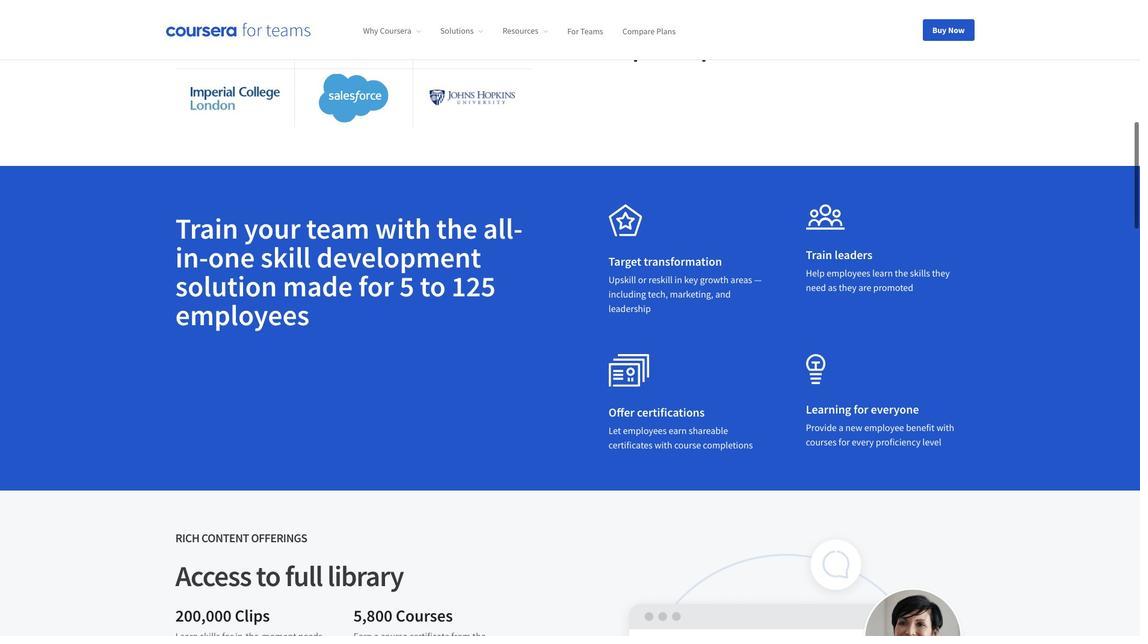 Task type: locate. For each thing, give the bounding box(es) containing it.
plans
[[657, 25, 676, 36]]

target
[[609, 254, 642, 269]]

1 horizontal spatial train
[[806, 247, 833, 262]]

solutions link
[[441, 25, 484, 36]]

employees up certificates
[[623, 425, 667, 437]]

to
[[931, 0, 955, 11], [420, 268, 446, 304], [256, 558, 280, 595]]

2 vertical spatial for
[[839, 436, 850, 448]]

they right skills
[[933, 267, 951, 279]]

employees inside train leaders help employees learn the skills they need as they are promoted
[[827, 267, 871, 279]]

offerings
[[251, 531, 307, 546]]

1 vertical spatial and
[[716, 288, 731, 300]]

employees
[[827, 267, 871, 279], [176, 297, 310, 333], [623, 425, 667, 437]]

2 vertical spatial to
[[256, 558, 280, 595]]

0 vertical spatial employees
[[827, 267, 871, 279]]

the left all-
[[437, 210, 478, 247]]

tech,
[[648, 288, 668, 300]]

why
[[363, 25, 379, 36]]

to inside the train your team with the all- in-one skill development solution made for 5 to 125 employees
[[420, 268, 446, 304]]

resources
[[503, 25, 539, 36]]

1 horizontal spatial and
[[781, 30, 824, 64]]

1 horizontal spatial employees
[[623, 425, 667, 437]]

1 horizontal spatial to
[[420, 268, 446, 304]]

one
[[208, 239, 255, 275]]

train inside train leaders help employees learn the skills they need as they are promoted
[[806, 247, 833, 262]]

target transformation upskill or reskill in key growth areas — including tech, marketing, and leadership
[[609, 254, 762, 315]]

transformation
[[644, 254, 723, 269]]

1 horizontal spatial the
[[895, 267, 909, 279]]

for teams
[[568, 25, 604, 36]]

key
[[685, 274, 699, 286]]

top
[[609, 30, 647, 64]]

1 vertical spatial train
[[806, 247, 833, 262]]

1 vertical spatial they
[[839, 282, 857, 294]]

1 vertical spatial employees
[[176, 297, 310, 333]]

team
[[306, 210, 370, 247]]

1 horizontal spatial for
[[839, 436, 850, 448]]

from
[[837, 4, 892, 37]]

course
[[675, 439, 701, 451]]

new
[[846, 422, 863, 434]]

learning
[[806, 402, 852, 417]]

your
[[244, 210, 301, 247]]

full
[[285, 558, 323, 595]]

for down a
[[839, 436, 850, 448]]

1 vertical spatial the
[[895, 267, 909, 279]]

with inside empower teams with access to world-class content from 275+ top companies and universities
[[797, 0, 848, 11]]

and inside target transformation upskill or reskill in key growth areas — including tech, marketing, and leadership
[[716, 288, 731, 300]]

buy now
[[933, 24, 965, 35]]

0 horizontal spatial employees
[[176, 297, 310, 333]]

leaders
[[835, 247, 873, 262]]

the
[[437, 210, 478, 247], [895, 267, 909, 279]]

made
[[283, 268, 353, 304]]

0 horizontal spatial for
[[359, 268, 394, 304]]

0 vertical spatial the
[[437, 210, 478, 247]]

0 horizontal spatial to
[[256, 558, 280, 595]]

resources link
[[503, 25, 548, 36]]

2 horizontal spatial for
[[854, 402, 869, 417]]

hec paris logo image
[[428, 16, 517, 63]]

5
[[400, 268, 415, 304]]

with inside the train your team with the all- in-one skill development solution made for 5 to 125 employees
[[375, 210, 431, 247]]

and inside empower teams with access to world-class content from 275+ top companies and universities
[[781, 30, 824, 64]]

help
[[806, 267, 825, 279]]

employees inside offer certifications let employees earn shareable certificates with course completions
[[623, 425, 667, 437]]

0 vertical spatial they
[[933, 267, 951, 279]]

0 vertical spatial train
[[176, 210, 238, 247]]

employees for train
[[827, 267, 871, 279]]

for
[[568, 25, 579, 36]]

employees for offer
[[623, 425, 667, 437]]

coursera
[[380, 25, 412, 36]]

marketing,
[[670, 288, 714, 300]]

are
[[859, 282, 872, 294]]

leadership
[[609, 303, 651, 315]]

growth
[[700, 274, 729, 286]]

0 vertical spatial and
[[781, 30, 824, 64]]

in
[[675, 274, 683, 286]]

1 vertical spatial for
[[854, 402, 869, 417]]

0 vertical spatial to
[[931, 0, 955, 11]]

employees down leaders
[[827, 267, 871, 279]]

to left full
[[256, 558, 280, 595]]

0 horizontal spatial they
[[839, 282, 857, 294]]

they
[[933, 267, 951, 279], [839, 282, 857, 294]]

to right '5'
[[420, 268, 446, 304]]

the inside train leaders help employees learn the skills they need as they are promoted
[[895, 267, 909, 279]]

content
[[744, 4, 832, 37]]

1 vertical spatial to
[[420, 268, 446, 304]]

completions
[[703, 439, 753, 451]]

offer certifications let employees earn shareable certificates with course completions
[[609, 405, 753, 451]]

2 horizontal spatial to
[[931, 0, 955, 11]]

coursera for teams image
[[166, 23, 310, 37]]

2 vertical spatial employees
[[623, 425, 667, 437]]

2 horizontal spatial employees
[[827, 267, 871, 279]]

5,800
[[354, 605, 393, 627]]

skill
[[261, 239, 311, 275]]

—
[[755, 274, 762, 286]]

promoted
[[874, 282, 914, 294]]

world-
[[609, 4, 683, 37]]

access
[[176, 558, 251, 595]]

to up the buy
[[931, 0, 955, 11]]

employees down one
[[176, 297, 310, 333]]

the up the "promoted"
[[895, 267, 909, 279]]

and
[[781, 30, 824, 64], [716, 288, 731, 300]]

courses
[[396, 605, 453, 627]]

they right as
[[839, 282, 857, 294]]

for
[[359, 268, 394, 304], [854, 402, 869, 417], [839, 436, 850, 448]]

to inside empower teams with access to world-class content from 275+ top companies and universities
[[931, 0, 955, 11]]

with
[[797, 0, 848, 11], [375, 210, 431, 247], [937, 422, 955, 434], [655, 439, 673, 451]]

0 horizontal spatial the
[[437, 210, 478, 247]]

deep learning ai image
[[309, 29, 399, 49]]

train inside the train your team with the all- in-one skill development solution made for 5 to 125 employees
[[176, 210, 238, 247]]

access
[[853, 0, 926, 11]]

rich content offerings
[[176, 531, 307, 546]]

200,000 clips
[[176, 605, 270, 627]]

0 horizontal spatial train
[[176, 210, 238, 247]]

buy
[[933, 24, 947, 35]]

for left '5'
[[359, 268, 394, 304]]

for up new
[[854, 402, 869, 417]]

in-demand skills image
[[609, 204, 643, 236]]

content
[[202, 531, 249, 546]]

0 vertical spatial for
[[359, 268, 394, 304]]

0 horizontal spatial and
[[716, 288, 731, 300]]

learn
[[873, 267, 894, 279]]

salesforce logo image
[[319, 74, 389, 123]]



Task type: vqa. For each thing, say whether or not it's contained in the screenshot.
LEARNERS within Renée Cummings CertNexus 5 Courses • 23,484 learners
no



Task type: describe. For each thing, give the bounding box(es) containing it.
clips
[[235, 605, 270, 627]]

why coursera
[[363, 25, 412, 36]]

universities
[[829, 30, 961, 64]]

provide
[[806, 422, 837, 434]]

train leaders help employees learn the skills they need as they are promoted
[[806, 247, 951, 294]]

everyone
[[872, 402, 920, 417]]

teams
[[723, 0, 792, 11]]

team icon image
[[806, 204, 845, 230]]

train for train your team with the all- in-one skill development solution made for 5 to 125 employees
[[176, 210, 238, 247]]

let
[[609, 425, 622, 437]]

train for train leaders help employees learn the skills they need as they are promoted
[[806, 247, 833, 262]]

library
[[328, 558, 404, 595]]

in-
[[176, 239, 208, 275]]

skills
[[911, 267, 931, 279]]

areas
[[731, 274, 753, 286]]

buy now button
[[923, 19, 975, 41]]

now
[[949, 24, 965, 35]]

access to full library
[[176, 558, 404, 595]]

level
[[923, 436, 942, 448]]

compare plans
[[623, 25, 676, 36]]

shareable
[[689, 425, 729, 437]]

development
[[317, 239, 482, 275]]

all-
[[483, 210, 523, 247]]

compare
[[623, 25, 655, 36]]

certifications
[[637, 405, 705, 420]]

with inside offer certifications let employees earn shareable certificates with course completions
[[655, 439, 673, 451]]

need
[[806, 282, 827, 294]]

lightbulb icon image
[[806, 354, 826, 384]]

why coursera link
[[363, 25, 421, 36]]

as
[[829, 282, 837, 294]]

employee
[[865, 422, 905, 434]]

275+
[[897, 4, 951, 37]]

train your team with the all- in-one skill development solution made for 5 to 125 employees
[[176, 210, 523, 333]]

solutions
[[441, 25, 474, 36]]

empower
[[609, 0, 717, 11]]

1 horizontal spatial they
[[933, 267, 951, 279]]

5,800 courses
[[354, 605, 453, 627]]

university of california irvine logo image
[[191, 32, 280, 46]]

world-class content image
[[609, 354, 650, 387]]

proficiency
[[876, 436, 921, 448]]

including
[[609, 288, 647, 300]]

certificates
[[609, 439, 653, 451]]

upskill
[[609, 274, 637, 286]]

for teams link
[[568, 25, 604, 36]]

learning for everyone provide a new employee benefit with courses for every proficiency level
[[806, 402, 955, 448]]

a
[[839, 422, 844, 434]]

earn
[[669, 425, 687, 437]]

empower teams with access to world-class content from 275+ top companies and universities
[[609, 0, 961, 64]]

solution
[[176, 268, 277, 304]]

courses
[[806, 436, 837, 448]]

class
[[683, 4, 739, 37]]

for inside the train your team with the all- in-one skill development solution made for 5 to 125 employees
[[359, 268, 394, 304]]

teams
[[581, 25, 604, 36]]

companies
[[653, 30, 776, 64]]

compare plans link
[[623, 25, 676, 36]]

imperial college london image
[[191, 86, 280, 110]]

employees inside the train your team with the all- in-one skill development solution made for 5 to 125 employees
[[176, 297, 310, 333]]

every
[[852, 436, 875, 448]]

rich
[[176, 531, 200, 546]]

reskill
[[649, 274, 673, 286]]

offer
[[609, 405, 635, 420]]

the inside the train your team with the all- in-one skill development solution made for 5 to 125 employees
[[437, 210, 478, 247]]

125
[[452, 268, 496, 304]]

or
[[639, 274, 647, 286]]

with inside learning for everyone provide a new employee benefit with courses for every proficiency level
[[937, 422, 955, 434]]

200,000
[[176, 605, 232, 627]]

johns hopkins university logo image
[[428, 88, 517, 108]]

benefit
[[907, 422, 935, 434]]



